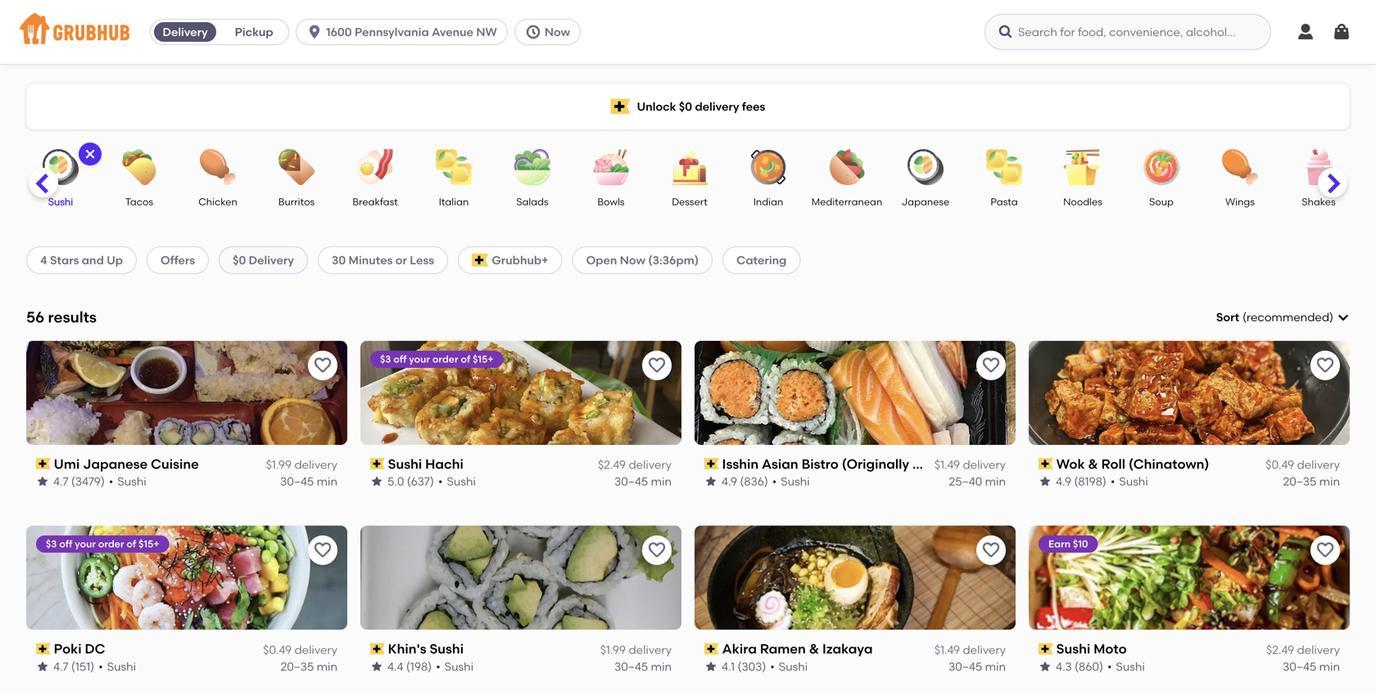 Task type: vqa. For each thing, say whether or not it's contained in the screenshot.
'City'
no



Task type: describe. For each thing, give the bounding box(es) containing it.
khin's sushi
[[388, 641, 464, 657]]

1 horizontal spatial &
[[1089, 456, 1099, 472]]

star icon image for sushi hachi
[[370, 475, 384, 488]]

20–35 for poki dc
[[281, 660, 314, 674]]

4.7 for umi japanese cuisine
[[53, 474, 68, 488]]

of for poki dc
[[127, 538, 136, 550]]

$0 delivery
[[233, 253, 294, 267]]

4.9 (8198)
[[1056, 474, 1107, 488]]

fees
[[743, 99, 766, 113]]

(151)
[[71, 660, 94, 674]]

tacos
[[125, 196, 153, 208]]

min for poki dc
[[317, 660, 338, 674]]

$1.49 delivery for (originally
[[935, 458, 1006, 472]]

nw
[[477, 25, 497, 39]]

star icon image for sushi moto
[[1039, 660, 1052, 673]]

$1.99 delivery for khin's sushi
[[601, 643, 672, 657]]

$15+ for hachi
[[473, 353, 494, 365]]

delivery button
[[151, 19, 220, 45]]

breakfast image
[[347, 149, 404, 185]]

0 horizontal spatial japanese
[[83, 456, 148, 472]]

$2.49 delivery for sushi moto
[[1267, 643, 1341, 657]]

(3:36pm)
[[649, 253, 699, 267]]

0 vertical spatial japanese
[[902, 196, 950, 208]]

4.7 (151)
[[53, 660, 94, 674]]

delivery for sushi hachi
[[629, 458, 672, 472]]

pickup
[[235, 25, 273, 39]]

sushi right (151)
[[107, 660, 136, 674]]

earn
[[1049, 538, 1071, 550]]

st
[[1030, 456, 1043, 472]]

$1.99 delivery for umi japanese cuisine
[[266, 458, 338, 472]]

$1.99 for khin's sushi
[[601, 643, 626, 657]]

5.0 (637)
[[388, 474, 434, 488]]

$3 for sushi hachi
[[380, 353, 391, 365]]

or
[[396, 253, 407, 267]]

off for poki
[[59, 538, 72, 550]]

akira
[[723, 641, 757, 657]]

min for khin's sushi
[[651, 660, 672, 674]]

star icon image for akira ramen & izakaya
[[705, 660, 718, 673]]

results
[[48, 308, 97, 326]]

sushi up "5.0 (637)"
[[388, 456, 422, 472]]

akira ramen & izakaya logo image
[[695, 526, 1016, 630]]

delivery for sushi moto
[[1298, 643, 1341, 657]]

nw)
[[1047, 456, 1076, 472]]

burritos image
[[268, 149, 325, 185]]

sushi image
[[32, 149, 89, 185]]

burritos
[[279, 196, 315, 208]]

4.3 (860)
[[1056, 660, 1104, 674]]

min for isshin asian bistro (originally wok and roll 18th st nw)
[[986, 474, 1006, 488]]

noodles
[[1064, 196, 1103, 208]]

dessert
[[672, 196, 708, 208]]

wings
[[1226, 196, 1256, 208]]

italian image
[[425, 149, 483, 185]]

save this restaurant image for umi japanese cuisine
[[313, 356, 333, 375]]

$2.49 delivery for sushi hachi
[[598, 458, 672, 472]]

(836)
[[740, 474, 769, 488]]

1 vertical spatial and
[[945, 456, 970, 472]]

asian
[[762, 456, 799, 472]]

5.0
[[388, 474, 404, 488]]

sushi down hachi
[[447, 474, 476, 488]]

star icon image for wok & roll (chinatown)
[[1039, 475, 1052, 488]]

(198)
[[406, 660, 432, 674]]

unlock
[[637, 99, 677, 113]]

sushi hachi
[[388, 456, 464, 472]]

unlock $0 delivery fees
[[637, 99, 766, 113]]

4.7 for poki dc
[[53, 660, 68, 674]]

stars
[[50, 253, 79, 267]]

2 wok from the left
[[1057, 456, 1086, 472]]

(
[[1243, 310, 1247, 324]]

sushi down umi japanese cuisine
[[118, 474, 147, 488]]

18th
[[1001, 456, 1027, 472]]

4 stars and up
[[40, 253, 123, 267]]

order for poki dc
[[98, 538, 124, 550]]

(303)
[[738, 660, 767, 674]]

4.7 (3479)
[[53, 474, 105, 488]]

sushi moto logo image
[[1029, 526, 1351, 630]]

1 horizontal spatial $0
[[679, 99, 693, 113]]

30
[[332, 253, 346, 267]]

• for dc
[[99, 660, 103, 674]]

1600 pennsylvania avenue nw
[[326, 25, 497, 39]]

(3479)
[[71, 474, 105, 488]]

shakes image
[[1291, 149, 1348, 185]]

30 minutes or less
[[332, 253, 435, 267]]

• for sushi
[[436, 660, 441, 674]]

delivery inside button
[[163, 25, 208, 39]]

1 vertical spatial &
[[810, 641, 820, 657]]

pickup button
[[220, 19, 289, 45]]

recommended
[[1247, 310, 1330, 324]]

4.1
[[722, 660, 735, 674]]

1 horizontal spatial now
[[620, 253, 646, 267]]

moto
[[1094, 641, 1128, 657]]

1600
[[326, 25, 352, 39]]

1 horizontal spatial svg image
[[1297, 22, 1316, 42]]

30–45 min for khin's sushi
[[615, 660, 672, 674]]

$0.49 delivery for wok & roll (chinatown)
[[1267, 458, 1341, 472]]

poki dc logo image
[[26, 526, 348, 630]]

subscription pass image for sushi hachi
[[370, 458, 385, 470]]

noodles image
[[1055, 149, 1112, 185]]

delivery for umi japanese cuisine
[[295, 458, 338, 472]]

isshin asian bistro (originally wok and roll 18th st nw)
[[723, 456, 1076, 472]]

avenue
[[432, 25, 474, 39]]

svg image inside 1600 pennsylvania avenue nw button
[[307, 24, 323, 40]]

30–45 min for sushi hachi
[[615, 474, 672, 488]]

30–45 for sushi hachi
[[615, 474, 649, 488]]

isshin
[[723, 456, 759, 472]]

30–45 for khin's sushi
[[615, 660, 649, 674]]

dc
[[85, 641, 105, 657]]

56
[[26, 308, 44, 326]]

$1.99 for umi japanese cuisine
[[266, 458, 292, 472]]

sushi up (198) at the bottom left
[[430, 641, 464, 657]]

sort ( recommended )
[[1217, 310, 1334, 324]]

japanese image
[[897, 149, 955, 185]]

poki dc
[[54, 641, 105, 657]]

min for umi japanese cuisine
[[317, 474, 338, 488]]

delivery for akira ramen & izakaya
[[963, 643, 1006, 657]]

now button
[[515, 19, 588, 45]]

poki
[[54, 641, 82, 657]]

20–35 min for poki dc
[[281, 660, 338, 674]]

up
[[107, 253, 123, 267]]

)
[[1330, 310, 1334, 324]]

your for poki
[[75, 538, 96, 550]]

cuisine
[[151, 456, 199, 472]]

(8198)
[[1075, 474, 1107, 488]]

sushi down akira ramen & izakaya
[[779, 660, 808, 674]]

20–35 for wok & roll (chinatown)
[[1284, 474, 1317, 488]]

sort
[[1217, 310, 1240, 324]]

minutes
[[349, 253, 393, 267]]

4.9 (836)
[[722, 474, 769, 488]]

subscription pass image for sushi moto
[[1039, 643, 1054, 655]]

• for ramen
[[771, 660, 775, 674]]

less
[[410, 253, 435, 267]]



Task type: locate. For each thing, give the bounding box(es) containing it.
order for sushi hachi
[[433, 353, 459, 365]]

1 horizontal spatial your
[[409, 353, 430, 365]]

1 vertical spatial order
[[98, 538, 124, 550]]

1 vertical spatial $2.49 delivery
[[1267, 643, 1341, 657]]

roll
[[974, 456, 998, 472], [1102, 456, 1126, 472]]

grubhub plus flag logo image for grubhub+
[[472, 254, 489, 267]]

1 horizontal spatial order
[[433, 353, 459, 365]]

1 horizontal spatial $0.49 delivery
[[1267, 458, 1341, 472]]

izakaya
[[823, 641, 873, 657]]

1 vertical spatial $1.49 delivery
[[935, 643, 1006, 657]]

4.9 down isshin
[[722, 474, 738, 488]]

star icon image for umi japanese cuisine
[[36, 475, 49, 488]]

order
[[433, 353, 459, 365], [98, 538, 124, 550]]

0 horizontal spatial $1.99 delivery
[[266, 458, 338, 472]]

bistro
[[802, 456, 839, 472]]

0 vertical spatial 20–35
[[1284, 474, 1317, 488]]

1 4.9 from the left
[[722, 474, 738, 488]]

wings image
[[1212, 149, 1270, 185]]

$10
[[1074, 538, 1089, 550]]

• sushi down moto
[[1108, 660, 1146, 674]]

sushi
[[48, 196, 73, 208], [388, 456, 422, 472], [118, 474, 147, 488], [447, 474, 476, 488], [781, 474, 810, 488], [1120, 474, 1149, 488], [430, 641, 464, 657], [1057, 641, 1091, 657], [107, 660, 136, 674], [445, 660, 474, 674], [779, 660, 808, 674], [1117, 660, 1146, 674]]

1 vertical spatial $0
[[233, 253, 246, 267]]

subscription pass image for khin's sushi
[[370, 643, 385, 655]]

0 horizontal spatial your
[[75, 538, 96, 550]]

soup image
[[1134, 149, 1191, 185]]

sushi up 4.3 (860)
[[1057, 641, 1091, 657]]

0 vertical spatial delivery
[[163, 25, 208, 39]]

wok & roll (chinatown)
[[1057, 456, 1210, 472]]

• sushi down asian
[[773, 474, 810, 488]]

star icon image left 4.3
[[1039, 660, 1052, 673]]

1 horizontal spatial 20–35 min
[[1284, 474, 1341, 488]]

offers
[[161, 253, 195, 267]]

now inside button
[[545, 25, 571, 39]]

tacos image
[[111, 149, 168, 185]]

delivery for wok & roll (chinatown)
[[1298, 458, 1341, 472]]

0 horizontal spatial 20–35
[[281, 660, 314, 674]]

and left the up
[[82, 253, 104, 267]]

of for sushi hachi
[[461, 353, 471, 365]]

1 horizontal spatial $3
[[380, 353, 391, 365]]

• sushi for moto
[[1108, 660, 1146, 674]]

and
[[82, 253, 104, 267], [945, 456, 970, 472]]

20–35 min for wok & roll (chinatown)
[[1284, 474, 1341, 488]]

now
[[545, 25, 571, 39], [620, 253, 646, 267]]

0 vertical spatial order
[[433, 353, 459, 365]]

$1.49 delivery for izakaya
[[935, 643, 1006, 657]]

2 $1.49 delivery from the top
[[935, 643, 1006, 657]]

1 vertical spatial off
[[59, 538, 72, 550]]

min for sushi hachi
[[651, 474, 672, 488]]

1 horizontal spatial $15+
[[473, 353, 494, 365]]

0 horizontal spatial svg image
[[525, 24, 542, 40]]

0 horizontal spatial $3 off your order of $15+
[[46, 538, 159, 550]]

• sushi down ramen
[[771, 660, 808, 674]]

subscription pass image left sushi moto
[[1039, 643, 1054, 655]]

4.7 down poki
[[53, 660, 68, 674]]

0 horizontal spatial save this restaurant image
[[313, 356, 333, 375]]

20–35 min
[[1284, 474, 1341, 488], [281, 660, 338, 674]]

4.7 down the 'umi'
[[53, 474, 68, 488]]

1 vertical spatial 20–35
[[281, 660, 314, 674]]

subscription pass image left isshin
[[705, 458, 719, 470]]

$1.49 for (originally
[[935, 458, 961, 472]]

30–45 min for sushi moto
[[1284, 660, 1341, 674]]

$2.49 delivery
[[598, 458, 672, 472], [1267, 643, 1341, 657]]

2 $1.49 from the top
[[935, 643, 961, 657]]

• sushi down dc
[[99, 660, 136, 674]]

0 horizontal spatial 20–35 min
[[281, 660, 338, 674]]

subscription pass image
[[36, 458, 51, 470], [705, 458, 719, 470], [705, 643, 719, 655], [1039, 643, 1054, 655]]

now right the nw
[[545, 25, 571, 39]]

• sushi for sushi
[[436, 660, 474, 674]]

sushi down asian
[[781, 474, 810, 488]]

star icon image left 4.9 (836)
[[705, 475, 718, 488]]

subscription pass image right 18th
[[1039, 458, 1054, 470]]

4.9 for isshin asian bistro (originally wok and roll 18th st nw)
[[722, 474, 738, 488]]

indian image
[[740, 149, 797, 185]]

bowls image
[[583, 149, 640, 185]]

None field
[[1217, 309, 1351, 326]]

0 horizontal spatial now
[[545, 25, 571, 39]]

0 horizontal spatial wok
[[913, 456, 942, 472]]

subscription pass image left the sushi hachi
[[370, 458, 385, 470]]

grubhub plus flag logo image
[[611, 99, 631, 114], [472, 254, 489, 267]]

4
[[40, 253, 47, 267]]

subscription pass image left "khin's"
[[370, 643, 385, 655]]

1 horizontal spatial $1.99
[[601, 643, 626, 657]]

sushi down wok & roll (chinatown) at the right of the page
[[1120, 474, 1149, 488]]

• for asian
[[773, 474, 777, 488]]

1 vertical spatial $1.49
[[935, 643, 961, 657]]

delivery for khin's sushi
[[629, 643, 672, 657]]

1 vertical spatial now
[[620, 253, 646, 267]]

indian
[[754, 196, 784, 208]]

1 vertical spatial $0.49
[[263, 643, 292, 657]]

star icon image for poki dc
[[36, 660, 49, 673]]

svg image
[[1333, 22, 1352, 42], [307, 24, 323, 40], [998, 24, 1015, 40], [84, 148, 97, 161]]

1 horizontal spatial and
[[945, 456, 970, 472]]

japanese
[[902, 196, 950, 208], [83, 456, 148, 472]]

25–40
[[949, 474, 983, 488]]

0 vertical spatial $1.49 delivery
[[935, 458, 1006, 472]]

1 $1.49 delivery from the top
[[935, 458, 1006, 472]]

salads image
[[504, 149, 561, 185]]

(637)
[[407, 474, 434, 488]]

• sushi down wok & roll (chinatown) at the right of the page
[[1111, 474, 1149, 488]]

your for sushi
[[409, 353, 430, 365]]

$1.99
[[266, 458, 292, 472], [601, 643, 626, 657]]

and up 25–40
[[945, 456, 970, 472]]

pasta
[[991, 196, 1018, 208]]

1 vertical spatial $3
[[46, 538, 57, 550]]

$2.49 for sushi moto
[[1267, 643, 1295, 657]]

$2.49 for sushi hachi
[[598, 458, 626, 472]]

subscription pass image for wok & roll (chinatown)
[[1039, 458, 1054, 470]]

salads
[[517, 196, 549, 208]]

1 horizontal spatial grubhub plus flag logo image
[[611, 99, 631, 114]]

subscription pass image
[[370, 458, 385, 470], [1039, 458, 1054, 470], [36, 643, 51, 655], [370, 643, 385, 655]]

khin's sushi logo image
[[361, 526, 682, 630]]

30–45
[[280, 474, 314, 488], [615, 474, 649, 488], [615, 660, 649, 674], [949, 660, 983, 674], [1284, 660, 1317, 674]]

0 horizontal spatial &
[[810, 641, 820, 657]]

4.9 for wok & roll (chinatown)
[[1056, 474, 1072, 488]]

2 save this restaurant image from the left
[[1316, 356, 1336, 375]]

delivery
[[163, 25, 208, 39], [249, 253, 294, 267]]

2 4.9 from the left
[[1056, 474, 1072, 488]]

sushi down sushi image at the left top of page
[[48, 196, 73, 208]]

0 vertical spatial $1.99 delivery
[[266, 458, 338, 472]]

1 save this restaurant image from the left
[[313, 356, 333, 375]]

roll up (8198) at the right
[[1102, 456, 1126, 472]]

4.3
[[1056, 660, 1073, 674]]

$0 right unlock on the left of the page
[[679, 99, 693, 113]]

1 roll from the left
[[974, 456, 998, 472]]

0 vertical spatial grubhub plus flag logo image
[[611, 99, 631, 114]]

chicken image
[[189, 149, 247, 185]]

pennsylvania
[[355, 25, 429, 39]]

open now (3:36pm)
[[587, 253, 699, 267]]

1 vertical spatial delivery
[[249, 253, 294, 267]]

0 vertical spatial now
[[545, 25, 571, 39]]

subscription pass image for akira ramen & izakaya
[[705, 643, 719, 655]]

0 vertical spatial $2.49
[[598, 458, 626, 472]]

1 horizontal spatial japanese
[[902, 196, 950, 208]]

1 horizontal spatial 20–35
[[1284, 474, 1317, 488]]

0 vertical spatial $3
[[380, 353, 391, 365]]

$1.99 delivery
[[266, 458, 338, 472], [601, 643, 672, 657]]

• sushi for hachi
[[439, 474, 476, 488]]

0 vertical spatial $3 off your order of $15+
[[380, 353, 494, 365]]

italian
[[439, 196, 469, 208]]

1 vertical spatial 4.7
[[53, 660, 68, 674]]

1 horizontal spatial off
[[394, 353, 407, 365]]

0 horizontal spatial order
[[98, 538, 124, 550]]

isshin asian bistro (originally wok and roll 18th st nw) logo image
[[695, 341, 1016, 445]]

1 vertical spatial $1.99
[[601, 643, 626, 657]]

min for wok & roll (chinatown)
[[1320, 474, 1341, 488]]

56 results
[[26, 308, 97, 326]]

0 vertical spatial $0
[[679, 99, 693, 113]]

1 horizontal spatial of
[[461, 353, 471, 365]]

0 horizontal spatial delivery
[[163, 25, 208, 39]]

umi
[[54, 456, 80, 472]]

$1.49 for izakaya
[[935, 643, 961, 657]]

save this restaurant image for wok & roll (chinatown)
[[1316, 356, 1336, 375]]

$0.49 delivery
[[1267, 458, 1341, 472], [263, 643, 338, 657]]

khin's
[[388, 641, 427, 657]]

1 $1.49 from the top
[[935, 458, 961, 472]]

1 horizontal spatial $2.49 delivery
[[1267, 643, 1341, 657]]

0 horizontal spatial of
[[127, 538, 136, 550]]

0 vertical spatial of
[[461, 353, 471, 365]]

min
[[317, 474, 338, 488], [651, 474, 672, 488], [986, 474, 1006, 488], [1320, 474, 1341, 488], [317, 660, 338, 674], [651, 660, 672, 674], [986, 660, 1006, 674], [1320, 660, 1341, 674]]

subscription pass image left poki
[[36, 643, 51, 655]]

$0.49 delivery for poki dc
[[263, 643, 338, 657]]

$3 for poki dc
[[46, 538, 57, 550]]

• down asian
[[773, 474, 777, 488]]

1 vertical spatial your
[[75, 538, 96, 550]]

svg image
[[1297, 22, 1316, 42], [525, 24, 542, 40], [1338, 311, 1351, 324]]

4.7
[[53, 474, 68, 488], [53, 660, 68, 674]]

wok & roll (chinatown) logo image
[[1029, 341, 1351, 445]]

1 4.7 from the top
[[53, 474, 68, 488]]

$15+ for dc
[[139, 538, 159, 550]]

wok right (originally
[[913, 456, 942, 472]]

0 vertical spatial your
[[409, 353, 430, 365]]

• for hachi
[[439, 474, 443, 488]]

delivery for isshin asian bistro (originally wok and roll 18th st nw)
[[963, 458, 1006, 472]]

earn $10
[[1049, 538, 1089, 550]]

sushi moto
[[1057, 641, 1128, 657]]

• right (3479)
[[109, 474, 113, 488]]

• sushi for &
[[1111, 474, 1149, 488]]

4.1 (303)
[[722, 660, 767, 674]]

1600 pennsylvania avenue nw button
[[296, 19, 515, 45]]

star icon image left 4.7 (3479)
[[36, 475, 49, 488]]

0 horizontal spatial off
[[59, 538, 72, 550]]

star icon image left 4.4
[[370, 660, 384, 673]]

sushi down the khin's sushi
[[445, 660, 474, 674]]

hachi
[[425, 456, 464, 472]]

1 horizontal spatial 4.9
[[1056, 474, 1072, 488]]

star icon image left the 5.0
[[370, 475, 384, 488]]

0 horizontal spatial 4.9
[[722, 474, 738, 488]]

(860)
[[1075, 660, 1104, 674]]

• right (198) at the bottom left
[[436, 660, 441, 674]]

grubhub plus flag logo image left unlock on the left of the page
[[611, 99, 631, 114]]

& up (8198) at the right
[[1089, 456, 1099, 472]]

chicken
[[199, 196, 238, 208]]

japanese up (3479)
[[83, 456, 148, 472]]

subscription pass image left the 'umi'
[[36, 458, 51, 470]]

star icon image down st
[[1039, 475, 1052, 488]]

1 vertical spatial $1.99 delivery
[[601, 643, 672, 657]]

bowls
[[598, 196, 625, 208]]

0 vertical spatial $1.99
[[266, 458, 292, 472]]

(chinatown)
[[1129, 456, 1210, 472]]

(originally
[[842, 456, 910, 472]]

• sushi down umi japanese cuisine
[[109, 474, 147, 488]]

1 horizontal spatial wok
[[1057, 456, 1086, 472]]

2 roll from the left
[[1102, 456, 1126, 472]]

• sushi for dc
[[99, 660, 136, 674]]

• sushi down the khin's sushi
[[436, 660, 474, 674]]

• right (151)
[[99, 660, 103, 674]]

0 vertical spatial $2.49 delivery
[[598, 458, 672, 472]]

min for sushi moto
[[1320, 660, 1341, 674]]

2 horizontal spatial svg image
[[1338, 311, 1351, 324]]

sushi hachi logo image
[[361, 341, 682, 445]]

grubhub+
[[492, 253, 549, 267]]

4.9 down nw)
[[1056, 474, 1072, 488]]

subscription pass image left akira in the right of the page
[[705, 643, 719, 655]]

30–45 min
[[280, 474, 338, 488], [615, 474, 672, 488], [615, 660, 672, 674], [949, 660, 1006, 674], [1284, 660, 1341, 674]]

1 horizontal spatial save this restaurant image
[[1316, 356, 1336, 375]]

save this restaurant image
[[313, 356, 333, 375], [1316, 356, 1336, 375]]

&
[[1089, 456, 1099, 472], [810, 641, 820, 657]]

0 vertical spatial $0.49 delivery
[[1267, 458, 1341, 472]]

• sushi
[[109, 474, 147, 488], [439, 474, 476, 488], [773, 474, 810, 488], [1111, 474, 1149, 488], [99, 660, 136, 674], [436, 660, 474, 674], [771, 660, 808, 674], [1108, 660, 1146, 674]]

• sushi down hachi
[[439, 474, 476, 488]]

open
[[587, 253, 618, 267]]

shakes
[[1303, 196, 1337, 208]]

off for sushi
[[394, 353, 407, 365]]

$0.49 for wok & roll (chinatown)
[[1267, 458, 1295, 472]]

$3 off your order of $15+ for dc
[[46, 538, 159, 550]]

0 vertical spatial 20–35 min
[[1284, 474, 1341, 488]]

• sushi for ramen
[[771, 660, 808, 674]]

& right ramen
[[810, 641, 820, 657]]

min for akira ramen & izakaya
[[986, 660, 1006, 674]]

star icon image for isshin asian bistro (originally wok and roll 18th st nw)
[[705, 475, 718, 488]]

$2.49
[[598, 458, 626, 472], [1267, 643, 1295, 657]]

0 vertical spatial and
[[82, 253, 104, 267]]

delivery left pickup at the top
[[163, 25, 208, 39]]

$0.49 for poki dc
[[263, 643, 292, 657]]

grubhub plus flag logo image left grubhub+
[[472, 254, 489, 267]]

• sushi for japanese
[[109, 474, 147, 488]]

0 vertical spatial $1.49
[[935, 458, 961, 472]]

25–40 min
[[949, 474, 1006, 488]]

star icon image for khin's sushi
[[370, 660, 384, 673]]

subscription pass image for poki dc
[[36, 643, 51, 655]]

mediterranean
[[812, 196, 883, 208]]

dessert image
[[661, 149, 719, 185]]

star icon image left 4.7 (151)
[[36, 660, 49, 673]]

save this restaurant image
[[648, 356, 667, 375], [982, 356, 1002, 375], [313, 541, 333, 560], [648, 541, 667, 560], [982, 541, 1002, 560], [1316, 541, 1336, 560]]

wok up 4.9 (8198)
[[1057, 456, 1086, 472]]

0 horizontal spatial $15+
[[139, 538, 159, 550]]

akira ramen & izakaya
[[723, 641, 873, 657]]

4.4 (198)
[[388, 660, 432, 674]]

• sushi for asian
[[773, 474, 810, 488]]

1 vertical spatial $0.49 delivery
[[263, 643, 338, 657]]

star icon image
[[36, 475, 49, 488], [370, 475, 384, 488], [705, 475, 718, 488], [1039, 475, 1052, 488], [36, 660, 49, 673], [370, 660, 384, 673], [705, 660, 718, 673], [1039, 660, 1052, 673]]

$3 off your order of $15+
[[380, 353, 494, 365], [46, 538, 159, 550]]

ramen
[[760, 641, 806, 657]]

0 vertical spatial 4.7
[[53, 474, 68, 488]]

4.9
[[722, 474, 738, 488], [1056, 474, 1072, 488]]

star icon image left 4.1
[[705, 660, 718, 673]]

0 horizontal spatial and
[[82, 253, 104, 267]]

roll up 25–40 min
[[974, 456, 998, 472]]

mediterranean image
[[819, 149, 876, 185]]

0 horizontal spatial $0.49
[[263, 643, 292, 657]]

0 horizontal spatial $0
[[233, 253, 246, 267]]

• for moto
[[1108, 660, 1113, 674]]

1 horizontal spatial $1.99 delivery
[[601, 643, 672, 657]]

delivery down burritos
[[249, 253, 294, 267]]

umi japanese cuisine logo image
[[26, 341, 348, 445]]

1 horizontal spatial $2.49
[[1267, 643, 1295, 657]]

$0 right the offers
[[233, 253, 246, 267]]

1 vertical spatial $2.49
[[1267, 643, 1295, 657]]

30–45 for umi japanese cuisine
[[280, 474, 314, 488]]

2 4.7 from the top
[[53, 660, 68, 674]]

main navigation navigation
[[0, 0, 1377, 64]]

pasta image
[[976, 149, 1034, 185]]

$3 off your order of $15+ for hachi
[[380, 353, 494, 365]]

1 vertical spatial of
[[127, 538, 136, 550]]

30–45 min for umi japanese cuisine
[[280, 474, 338, 488]]

0 vertical spatial &
[[1089, 456, 1099, 472]]

1 horizontal spatial $0.49
[[1267, 458, 1295, 472]]

0 horizontal spatial roll
[[974, 456, 998, 472]]

1 horizontal spatial $3 off your order of $15+
[[380, 353, 494, 365]]

• down hachi
[[439, 474, 443, 488]]

0 horizontal spatial $3
[[46, 538, 57, 550]]

0 horizontal spatial $0.49 delivery
[[263, 643, 338, 657]]

• for japanese
[[109, 474, 113, 488]]

sushi down moto
[[1117, 660, 1146, 674]]

30–45 min for akira ramen & izakaya
[[949, 660, 1006, 674]]

30–45 for akira ramen & izakaya
[[949, 660, 983, 674]]

1 horizontal spatial roll
[[1102, 456, 1126, 472]]

Search for food, convenience, alcohol... search field
[[985, 14, 1272, 50]]

subscription pass image for umi japanese cuisine
[[36, 458, 51, 470]]

subscription pass image for isshin asian bistro (originally wok and roll 18th st nw)
[[705, 458, 719, 470]]

1 vertical spatial 20–35 min
[[281, 660, 338, 674]]

• down moto
[[1108, 660, 1113, 674]]

1 wok from the left
[[913, 456, 942, 472]]

svg image inside the now button
[[525, 24, 542, 40]]

0 horizontal spatial grubhub plus flag logo image
[[472, 254, 489, 267]]

grubhub plus flag logo image for unlock $0 delivery fees
[[611, 99, 631, 114]]

now right open
[[620, 253, 646, 267]]

japanese down the japanese image
[[902, 196, 950, 208]]

0 vertical spatial $15+
[[473, 353, 494, 365]]

• right (8198) at the right
[[1111, 474, 1116, 488]]

$3
[[380, 353, 391, 365], [46, 538, 57, 550]]

• down ramen
[[771, 660, 775, 674]]

30–45 for sushi moto
[[1284, 660, 1317, 674]]

1 vertical spatial $15+
[[139, 538, 159, 550]]

0 horizontal spatial $2.49
[[598, 458, 626, 472]]

4.4
[[388, 660, 404, 674]]

1 horizontal spatial delivery
[[249, 253, 294, 267]]

umi japanese cuisine
[[54, 456, 199, 472]]

0 horizontal spatial $1.99
[[266, 458, 292, 472]]

off
[[394, 353, 407, 365], [59, 538, 72, 550]]

breakfast
[[353, 196, 398, 208]]

catering
[[737, 253, 787, 267]]

delivery for poki dc
[[295, 643, 338, 657]]

0 vertical spatial off
[[394, 353, 407, 365]]

• for &
[[1111, 474, 1116, 488]]

none field containing sort
[[1217, 309, 1351, 326]]

$15+
[[473, 353, 494, 365], [139, 538, 159, 550]]

0 horizontal spatial $2.49 delivery
[[598, 458, 672, 472]]



